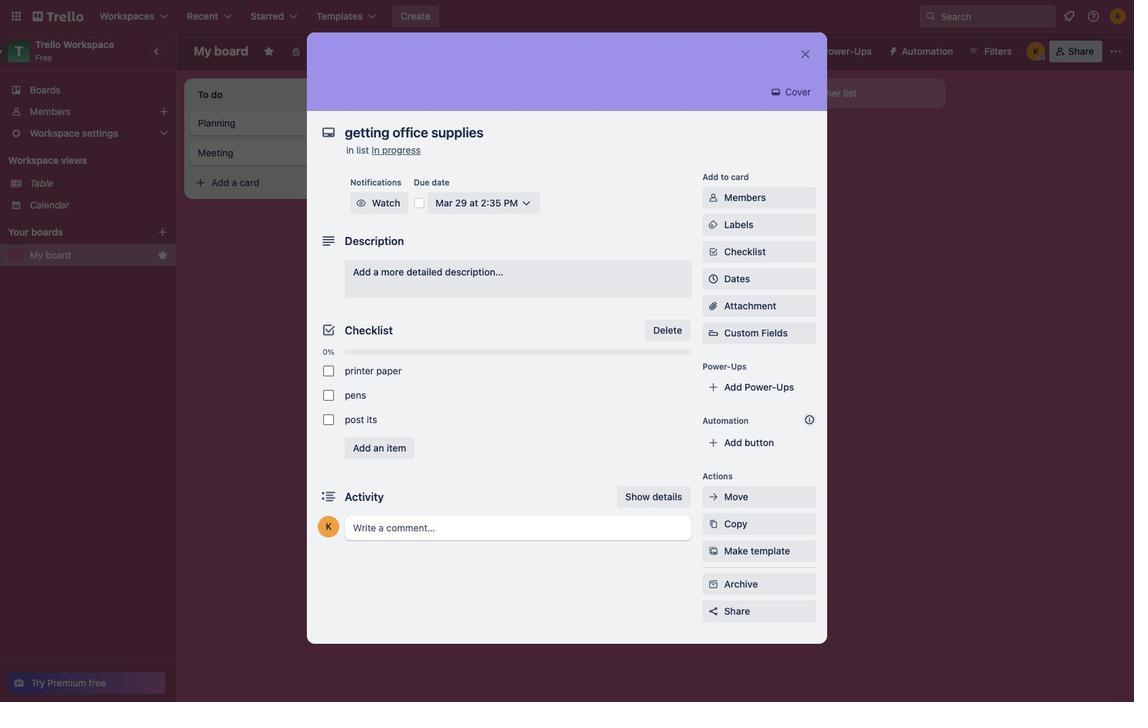 Task type: locate. For each thing, give the bounding box(es) containing it.
2 vertical spatial ups
[[776, 381, 794, 393]]

0 horizontal spatial mar
[[406, 160, 421, 170]]

members
[[30, 106, 71, 117], [724, 192, 766, 203]]

share left show menu image
[[1068, 45, 1094, 57]]

0 vertical spatial mar
[[406, 160, 421, 170]]

0 horizontal spatial members link
[[0, 101, 176, 123]]

my board inside text box
[[194, 44, 248, 58]]

2 horizontal spatial add a card button
[[574, 111, 724, 133]]

0 horizontal spatial my board
[[30, 249, 71, 261]]

None text field
[[338, 121, 785, 145]]

board down boards
[[46, 249, 71, 261]]

1 vertical spatial checklist
[[345, 325, 393, 337]]

dates button
[[703, 268, 816, 290]]

1 vertical spatial list
[[356, 144, 369, 156]]

29 for mar 29 at 2:35 pm
[[455, 197, 467, 209]]

my left star or unstar board icon
[[194, 44, 211, 58]]

getting
[[390, 142, 421, 153]]

ups up add another list button
[[854, 45, 872, 57]]

mar for mar 29 at 2:35 pm
[[435, 197, 453, 209]]

my board
[[194, 44, 248, 58], [30, 249, 71, 261]]

0 vertical spatial add a card
[[596, 116, 644, 127]]

1 horizontal spatial my board
[[194, 44, 248, 58]]

at
[[470, 197, 478, 209]]

sm image left copy
[[707, 518, 720, 531]]

automation down search icon on the top right
[[902, 45, 953, 57]]

1 horizontal spatial ups
[[776, 381, 794, 393]]

sm image for move
[[707, 490, 720, 504]]

power-ups button
[[795, 41, 880, 62]]

checklist down labels
[[724, 246, 766, 257]]

power- up "another"
[[822, 45, 854, 57]]

power-ups up add another list button
[[822, 45, 872, 57]]

1 horizontal spatial share
[[1068, 45, 1094, 57]]

0 horizontal spatial list
[[356, 144, 369, 156]]

0 vertical spatial my
[[194, 44, 211, 58]]

ups inside button
[[854, 45, 872, 57]]

29 inside button
[[455, 197, 467, 209]]

workspace up table
[[8, 154, 59, 166]]

members link down boards
[[0, 101, 176, 123]]

Board name text field
[[187, 41, 255, 62]]

mar 29
[[406, 160, 434, 170]]

add power-ups link
[[703, 377, 816, 398]]

sm image down add to card
[[707, 191, 720, 205]]

add left "button"
[[724, 437, 742, 448]]

custom fields button
[[703, 327, 816, 340]]

1 horizontal spatial members link
[[703, 187, 816, 209]]

2 horizontal spatial kendallparks02 (kendallparks02) image
[[1110, 8, 1126, 24]]

add board image
[[157, 227, 168, 238]]

an
[[373, 442, 384, 454]]

0 horizontal spatial kendallparks02 (kendallparks02) image
[[318, 516, 339, 538]]

workspace
[[63, 39, 114, 50], [8, 154, 59, 166]]

1 vertical spatial kendallparks02 (kendallparks02) image
[[1026, 42, 1045, 61]]

create
[[401, 10, 431, 22]]

sm image inside 'copy' link
[[707, 518, 720, 531]]

0 vertical spatial automation
[[902, 45, 953, 57]]

0 horizontal spatial power-
[[703, 362, 731, 372]]

watch button
[[350, 192, 408, 214]]

1 vertical spatial workspace
[[8, 154, 59, 166]]

mar down the date
[[435, 197, 453, 209]]

trello workspace link
[[35, 39, 114, 50]]

card
[[624, 116, 644, 127], [731, 172, 749, 182], [239, 177, 259, 188], [425, 209, 442, 219], [432, 239, 452, 251]]

attachment
[[724, 300, 776, 312]]

kendallparks02 (kendallparks02) image
[[1110, 8, 1126, 24], [1026, 42, 1045, 61], [318, 516, 339, 538]]

try
[[31, 677, 45, 689]]

automation up add button on the bottom right of the page
[[703, 416, 749, 426]]

list inside button
[[843, 87, 857, 99]]

1 horizontal spatial 29
[[455, 197, 467, 209]]

sm image left archive
[[707, 578, 720, 591]]

power- inside button
[[822, 45, 854, 57]]

make template
[[724, 545, 790, 557]]

0 vertical spatial members
[[30, 106, 71, 117]]

activity
[[345, 491, 384, 503]]

sm image right power-ups button
[[883, 41, 902, 60]]

my board left star or unstar board icon
[[194, 44, 248, 58]]

1 vertical spatial add a card
[[211, 177, 259, 188]]

0 horizontal spatial power-ups
[[703, 362, 747, 372]]

2 horizontal spatial add a card
[[596, 116, 644, 127]]

share button down archive link
[[703, 601, 816, 623]]

list right in
[[356, 144, 369, 156]]

try premium free button
[[8, 673, 165, 694]]

0 horizontal spatial members
[[30, 106, 71, 117]]

sm image inside archive link
[[707, 578, 720, 591]]

add up detailed
[[404, 239, 422, 251]]

1 horizontal spatial members
[[724, 192, 766, 203]]

power-ups
[[822, 45, 872, 57], [703, 362, 747, 372]]

Search field
[[936, 6, 1055, 26]]

automation button
[[883, 41, 961, 62]]

2 vertical spatial power-
[[745, 381, 776, 393]]

custom fields
[[724, 327, 788, 339]]

t
[[15, 43, 23, 59]]

members down boards
[[30, 106, 71, 117]]

2 horizontal spatial ups
[[854, 45, 872, 57]]

share button down 0 notifications image
[[1049, 41, 1102, 62]]

0 vertical spatial board
[[214, 44, 248, 58]]

labels
[[724, 219, 754, 230]]

share down archive
[[724, 606, 750, 617]]

power- down custom fields button
[[745, 381, 776, 393]]

ups down the fields
[[776, 381, 794, 393]]

edit card image
[[538, 117, 549, 128]]

0 vertical spatial share
[[1068, 45, 1094, 57]]

1 vertical spatial board
[[46, 249, 71, 261]]

sm image inside the move link
[[707, 490, 720, 504]]

29 inside checkbox
[[423, 160, 434, 170]]

list right "another"
[[843, 87, 857, 99]]

sm image inside the watch button
[[354, 196, 368, 210]]

1 vertical spatial ups
[[731, 362, 747, 372]]

0 horizontal spatial add a card
[[211, 177, 259, 188]]

add right edit card "icon"
[[596, 116, 614, 127]]

1 vertical spatial share
[[724, 606, 750, 617]]

ups up add power-ups
[[731, 362, 747, 372]]

list
[[843, 87, 857, 99], [356, 144, 369, 156]]

0 horizontal spatial checklist
[[345, 325, 393, 337]]

1 vertical spatial my
[[30, 249, 43, 261]]

1 vertical spatial mar
[[435, 197, 453, 209]]

2 horizontal spatial power-
[[822, 45, 854, 57]]

add button button
[[703, 432, 816, 454]]

board left star or unstar board icon
[[214, 44, 248, 58]]

views
[[61, 154, 87, 166]]

1 horizontal spatial power-ups
[[822, 45, 872, 57]]

mar inside button
[[435, 197, 453, 209]]

29 up due date
[[423, 160, 434, 170]]

1 horizontal spatial my
[[194, 44, 211, 58]]

0 notifications image
[[1061, 8, 1077, 24]]

1 vertical spatial power-
[[703, 362, 731, 372]]

2 vertical spatial kendallparks02 (kendallparks02) image
[[318, 516, 339, 538]]

0 vertical spatial kendallparks02 (kendallparks02) image
[[1110, 8, 1126, 24]]

0 vertical spatial add a card button
[[574, 111, 724, 133]]

show details
[[625, 491, 682, 503]]

Write a comment text field
[[345, 516, 692, 541]]

0 horizontal spatial ups
[[731, 362, 747, 372]]

planning link
[[198, 117, 355, 130]]

sm image inside 'make template' link
[[707, 545, 720, 558]]

add left to
[[703, 172, 718, 182]]

to
[[721, 172, 729, 182]]

move link
[[703, 486, 816, 508]]

0 vertical spatial ups
[[854, 45, 872, 57]]

free
[[35, 53, 52, 63]]

mar up due
[[406, 160, 421, 170]]

sm image left add another list
[[769, 85, 783, 99]]

1 horizontal spatial workspace
[[63, 39, 114, 50]]

add left an
[[353, 442, 371, 454]]

workspace views
[[8, 154, 87, 166]]

1 horizontal spatial add a card button
[[382, 234, 531, 256]]

members up labels
[[724, 192, 766, 203]]

1 vertical spatial 29
[[455, 197, 467, 209]]

checklist inside button
[[724, 246, 766, 257]]

members link up labels link
[[703, 187, 816, 209]]

mar inside checkbox
[[406, 160, 421, 170]]

sm image down actions
[[707, 490, 720, 504]]

0 vertical spatial power-ups
[[822, 45, 872, 57]]

add down custom
[[724, 381, 742, 393]]

your
[[8, 226, 29, 238]]

1 horizontal spatial power-
[[745, 381, 776, 393]]

delete
[[653, 325, 682, 336]]

star or unstar board image
[[263, 46, 274, 57]]

add a card
[[596, 116, 644, 127], [211, 177, 259, 188], [404, 239, 452, 251]]

0 vertical spatial checklist
[[724, 246, 766, 257]]

1 vertical spatial share button
[[703, 601, 816, 623]]

mar for mar 29
[[406, 160, 421, 170]]

0 vertical spatial list
[[843, 87, 857, 99]]

move
[[724, 491, 748, 503]]

dates
[[724, 273, 750, 285]]

1 vertical spatial power-ups
[[703, 362, 747, 372]]

0 vertical spatial my board
[[194, 44, 248, 58]]

sm image
[[769, 85, 783, 99], [707, 218, 720, 232], [707, 490, 720, 504], [707, 518, 720, 531], [707, 545, 720, 558]]

add
[[786, 87, 804, 99], [596, 116, 614, 127], [703, 172, 718, 182], [211, 177, 229, 188], [404, 239, 422, 251], [353, 266, 371, 278], [724, 381, 742, 393], [724, 437, 742, 448], [353, 442, 371, 454]]

automation
[[902, 45, 953, 57], [703, 416, 749, 426]]

add a card for create from template… image
[[596, 116, 644, 127]]

sm image inside automation button
[[883, 41, 902, 60]]

board
[[214, 44, 248, 58], [46, 249, 71, 261]]

sm image
[[883, 41, 902, 60], [707, 191, 720, 205], [354, 196, 368, 210], [707, 578, 720, 591]]

add left "another"
[[786, 87, 804, 99]]

workspace right trello
[[63, 39, 114, 50]]

add down the meeting
[[211, 177, 229, 188]]

checklist button
[[703, 241, 816, 263]]

1 horizontal spatial board
[[214, 44, 248, 58]]

share
[[1068, 45, 1094, 57], [724, 606, 750, 617]]

sm image down create from template… icon
[[354, 196, 368, 210]]

0%
[[323, 348, 334, 356]]

0 horizontal spatial 29
[[423, 160, 434, 170]]

pm
[[504, 197, 518, 209]]

post its
[[345, 414, 377, 425]]

notifications
[[350, 177, 402, 188]]

post its checkbox
[[323, 415, 334, 425]]

0 horizontal spatial board
[[46, 249, 71, 261]]

1 horizontal spatial automation
[[902, 45, 953, 57]]

0 horizontal spatial share button
[[703, 601, 816, 623]]

a for add a card button related to create from template… icon
[[232, 177, 237, 188]]

date
[[432, 177, 450, 188]]

sm image for members
[[707, 191, 720, 205]]

checklist up 'printer paper' on the left of the page
[[345, 325, 393, 337]]

29 left at
[[455, 197, 467, 209]]

my down your boards
[[30, 249, 43, 261]]

my
[[194, 44, 211, 58], [30, 249, 43, 261]]

0 vertical spatial 29
[[423, 160, 434, 170]]

2 vertical spatial add a card
[[404, 239, 452, 251]]

mar 29 at 2:35 pm button
[[427, 192, 540, 214]]

1 vertical spatial add a card button
[[190, 172, 339, 194]]

sm image inside labels link
[[707, 218, 720, 232]]

mar
[[406, 160, 421, 170], [435, 197, 453, 209]]

table
[[30, 177, 53, 189]]

0 horizontal spatial add a card button
[[190, 172, 339, 194]]

members link
[[0, 101, 176, 123], [703, 187, 816, 209]]

1 horizontal spatial list
[[843, 87, 857, 99]]

add a more detailed description…
[[353, 266, 503, 278]]

0 horizontal spatial workspace
[[8, 154, 59, 166]]

paper
[[376, 365, 402, 377]]

a for add a card button related to create from template… image
[[617, 116, 622, 127]]

1 vertical spatial members link
[[703, 187, 816, 209]]

1 horizontal spatial mar
[[435, 197, 453, 209]]

sm image left the make
[[707, 545, 720, 558]]

sm image for watch
[[354, 196, 368, 210]]

Mar 29 checkbox
[[390, 157, 438, 173]]

power- down custom
[[703, 362, 731, 372]]

power-ups down custom
[[703, 362, 747, 372]]

my board down boards
[[30, 249, 71, 261]]

0 vertical spatial workspace
[[63, 39, 114, 50]]

make
[[724, 545, 748, 557]]

0 vertical spatial power-
[[822, 45, 854, 57]]

1 vertical spatial members
[[724, 192, 766, 203]]

in
[[372, 144, 380, 156]]

1 horizontal spatial checklist
[[724, 246, 766, 257]]

sm image left labels
[[707, 218, 720, 232]]

0 vertical spatial share button
[[1049, 41, 1102, 62]]

1 vertical spatial automation
[[703, 416, 749, 426]]



Task type: describe. For each thing, give the bounding box(es) containing it.
power-ups inside button
[[822, 45, 872, 57]]

1 vertical spatial my board
[[30, 249, 71, 261]]

details
[[652, 491, 682, 503]]

post
[[345, 414, 364, 425]]

another
[[806, 87, 841, 99]]

description
[[345, 235, 404, 247]]

my board link
[[30, 249, 152, 262]]

a for bottom add a card button
[[424, 239, 429, 251]]

add to card
[[703, 172, 749, 182]]

archive link
[[703, 574, 816, 595]]

add another list button
[[761, 79, 946, 108]]

fields
[[761, 327, 788, 339]]

getting office supplies link
[[390, 141, 547, 154]]

starred icon image
[[157, 250, 168, 261]]

add button
[[724, 437, 774, 448]]

create from template… image
[[732, 117, 743, 127]]

add another list
[[786, 87, 857, 99]]

calendar
[[30, 199, 69, 211]]

trello workspace free
[[35, 39, 114, 63]]

add an item button
[[345, 438, 414, 459]]

boards link
[[0, 79, 176, 101]]

mar 29 at 2:35 pm
[[435, 197, 518, 209]]

show
[[625, 491, 650, 503]]

checklist group
[[318, 359, 692, 432]]

add a more detailed description… link
[[345, 260, 692, 298]]

automation inside button
[[902, 45, 953, 57]]

board inside text box
[[214, 44, 248, 58]]

supplies
[[451, 142, 488, 153]]

make template link
[[703, 541, 816, 562]]

2 vertical spatial add a card button
[[382, 234, 531, 256]]

back to home image
[[33, 5, 83, 27]]

template
[[751, 545, 790, 557]]

archive
[[724, 579, 758, 590]]

add a card button for create from template… icon
[[190, 172, 339, 194]]

0 vertical spatial members link
[[0, 101, 176, 123]]

printer
[[345, 365, 374, 377]]

item
[[387, 442, 406, 454]]

watch
[[372, 197, 400, 209]]

in progress link
[[372, 144, 421, 156]]

kendallparks02 (kendallparks02) image inside primary element
[[1110, 8, 1126, 24]]

more
[[381, 266, 404, 278]]

planning
[[198, 117, 235, 129]]

1 horizontal spatial share button
[[1049, 41, 1102, 62]]

in list in progress
[[346, 144, 421, 156]]

0 horizontal spatial my
[[30, 249, 43, 261]]

add an item
[[353, 442, 406, 454]]

1
[[538, 209, 541, 219]]

its
[[367, 414, 377, 425]]

custom
[[724, 327, 759, 339]]

pens
[[345, 390, 366, 401]]

free
[[89, 677, 106, 689]]

private
[[307, 45, 338, 57]]

search image
[[925, 11, 936, 22]]

this
[[406, 209, 423, 219]]

your boards with 1 items element
[[8, 224, 137, 241]]

printer paper
[[345, 365, 402, 377]]

test prototype link
[[390, 190, 547, 203]]

printer paper checkbox
[[323, 366, 334, 377]]

copy
[[724, 518, 747, 530]]

sm image for make template
[[707, 545, 720, 558]]

sm image for archive
[[707, 578, 720, 591]]

test
[[390, 190, 409, 202]]

add power-ups
[[724, 381, 794, 393]]

trello
[[35, 39, 61, 50]]

test prototype
[[390, 190, 454, 202]]

in
[[346, 144, 354, 156]]

cover link
[[765, 81, 819, 103]]

your boards
[[8, 226, 63, 238]]

1 horizontal spatial add a card
[[404, 239, 452, 251]]

show menu image
[[1109, 45, 1123, 58]]

sm image for labels
[[707, 218, 720, 232]]

primary element
[[0, 0, 1134, 33]]

description…
[[445, 266, 503, 278]]

Mark due date as complete checkbox
[[414, 198, 425, 209]]

switch to… image
[[9, 9, 23, 23]]

create from template… image
[[347, 177, 358, 188]]

try premium free
[[31, 677, 106, 689]]

due
[[414, 177, 430, 188]]

boards
[[30, 84, 61, 96]]

sm image for automation
[[883, 41, 902, 60]]

due date
[[414, 177, 450, 188]]

29 for mar 29
[[423, 160, 434, 170]]

1 horizontal spatial kendallparks02 (kendallparks02) image
[[1026, 42, 1045, 61]]

office
[[424, 142, 449, 153]]

boards
[[31, 226, 63, 238]]

open information menu image
[[1087, 9, 1100, 23]]

sm image for copy
[[707, 518, 720, 531]]

add left more
[[353, 266, 371, 278]]

show details link
[[617, 486, 690, 508]]

cover
[[783, 86, 811, 98]]

copy link
[[703, 514, 816, 535]]

getting office supplies
[[390, 142, 488, 153]]

progress
[[382, 144, 421, 156]]

private button
[[282, 41, 346, 62]]

template.
[[460, 209, 496, 219]]

sm image inside the "cover" link
[[769, 85, 783, 99]]

meeting link
[[198, 146, 355, 160]]

0 horizontal spatial automation
[[703, 416, 749, 426]]

labels link
[[703, 214, 816, 236]]

pens checkbox
[[323, 390, 334, 401]]

add a card for create from template… icon
[[211, 177, 259, 188]]

2:35
[[481, 197, 501, 209]]

calendar link
[[30, 198, 168, 212]]

workspace inside trello workspace free
[[63, 39, 114, 50]]

0 horizontal spatial share
[[724, 606, 750, 617]]

my inside text box
[[194, 44, 211, 58]]

actions
[[703, 472, 733, 482]]

button
[[745, 437, 774, 448]]

create button
[[393, 5, 439, 27]]

add a card button for create from template… image
[[574, 111, 724, 133]]

delete link
[[645, 320, 690, 341]]

table link
[[30, 177, 168, 190]]



Task type: vqa. For each thing, say whether or not it's contained in the screenshot.
"That" in the Trello Tip Trello Tip: This is where assigned tasks live so that your team can see who's working on what and when it's due.
no



